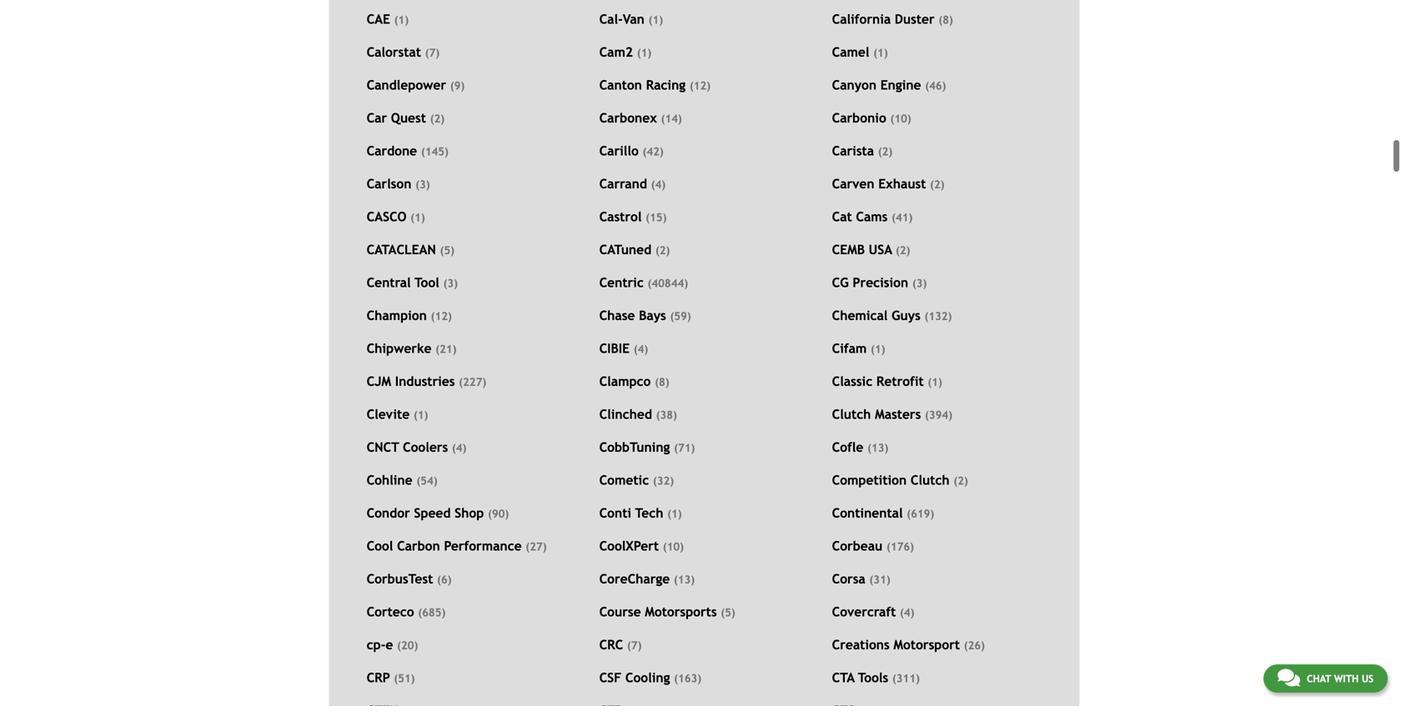 Task type: describe. For each thing, give the bounding box(es) containing it.
clampco
[[600, 374, 651, 389]]

cnct coolers (4)
[[367, 440, 467, 455]]

cifam (1)
[[832, 341, 886, 356]]

calorstat (7)
[[367, 45, 440, 60]]

(12) inside the champion (12)
[[431, 310, 452, 323]]

masters
[[875, 407, 921, 422]]

cataclean
[[367, 242, 436, 257]]

camel
[[832, 45, 870, 60]]

(1) inside the conti tech (1)
[[668, 508, 682, 521]]

cibie
[[600, 341, 630, 356]]

cnct
[[367, 440, 399, 455]]

cometic (32)
[[600, 473, 674, 488]]

champion
[[367, 308, 427, 323]]

chase bays (59)
[[600, 308, 691, 323]]

(2) for cemb usa
[[896, 244, 911, 257]]

(8) inside california duster (8)
[[939, 13, 954, 26]]

clutch masters (394)
[[832, 407, 953, 422]]

casco (1)
[[367, 209, 425, 225]]

(12) inside canton racing (12)
[[690, 79, 711, 92]]

continental
[[832, 506, 903, 521]]

crp
[[367, 671, 390, 686]]

cool
[[367, 539, 393, 554]]

cifam
[[832, 341, 867, 356]]

(1) for casco
[[411, 211, 425, 224]]

(46)
[[925, 79, 947, 92]]

(2) inside carista (2)
[[878, 145, 893, 158]]

(40844)
[[648, 277, 688, 290]]

carillo
[[600, 144, 639, 159]]

california
[[832, 12, 891, 27]]

crc (7)
[[600, 638, 642, 653]]

cofle
[[832, 440, 864, 455]]

(4) inside cnct coolers (4)
[[452, 442, 467, 455]]

(90)
[[488, 508, 509, 521]]

candlepower (9)
[[367, 78, 465, 93]]

(8) inside clampco (8)
[[655, 376, 670, 389]]

(21)
[[436, 343, 457, 356]]

(27)
[[526, 541, 547, 554]]

(2) for car quest
[[430, 112, 445, 125]]

(7) for crc
[[627, 640, 642, 653]]

classic retrofit (1)
[[832, 374, 943, 389]]

(4) for cibie
[[634, 343, 648, 356]]

(145)
[[421, 145, 449, 158]]

condor speed shop (90)
[[367, 506, 509, 521]]

(4) for covercraft
[[900, 607, 915, 620]]

tool
[[415, 275, 439, 290]]

carbon
[[397, 539, 440, 554]]

precision
[[853, 275, 909, 290]]

chat with us
[[1307, 673, 1374, 685]]

(41)
[[892, 211, 913, 224]]

industries
[[395, 374, 455, 389]]

corbeau
[[832, 539, 883, 554]]

(2) for carven exhaust
[[930, 178, 945, 191]]

chat with us link
[[1264, 665, 1388, 693]]

chipwerke
[[367, 341, 432, 356]]

(26)
[[964, 640, 985, 653]]

catuned
[[600, 242, 652, 257]]

cooling
[[626, 671, 670, 686]]

clevite (1)
[[367, 407, 428, 422]]

carbonio (10)
[[832, 111, 912, 126]]

corteco
[[367, 605, 414, 620]]

cataclean (5)
[[367, 242, 455, 257]]

(685)
[[418, 607, 446, 620]]

carbonex (14)
[[600, 111, 682, 126]]

speed
[[414, 506, 451, 521]]

(13) for corecharge
[[674, 574, 695, 587]]

camel (1)
[[832, 45, 888, 60]]

corecharge
[[600, 572, 670, 587]]

candlepower
[[367, 78, 446, 93]]

clinched (38)
[[600, 407, 677, 422]]

chemical guys (132)
[[832, 308, 952, 323]]

comments image
[[1278, 668, 1301, 688]]

cjm industries (227)
[[367, 374, 487, 389]]

calorstat
[[367, 45, 421, 60]]

us
[[1362, 673, 1374, 685]]

carista (2)
[[832, 144, 893, 159]]

(9)
[[450, 79, 465, 92]]

cohline (54)
[[367, 473, 438, 488]]

classic
[[832, 374, 873, 389]]

(71)
[[674, 442, 695, 455]]

(14)
[[661, 112, 682, 125]]

shop
[[455, 506, 484, 521]]

retrofit
[[877, 374, 924, 389]]

coolers
[[403, 440, 448, 455]]

cobbtuning
[[600, 440, 670, 455]]

(59)
[[670, 310, 691, 323]]

(20)
[[397, 640, 418, 653]]

(2) for competition clutch
[[954, 475, 969, 488]]

(5) inside course motorsports (5)
[[721, 607, 736, 620]]

(1) inside classic retrofit (1)
[[928, 376, 943, 389]]

castrol
[[600, 209, 642, 225]]

crc
[[600, 638, 623, 653]]

car quest (2)
[[367, 111, 445, 126]]

continental (619)
[[832, 506, 935, 521]]

tech
[[635, 506, 664, 521]]

(4) for carrand
[[651, 178, 666, 191]]

corbustest (6)
[[367, 572, 452, 587]]

california duster (8)
[[832, 12, 954, 27]]

chase
[[600, 308, 635, 323]]

guys
[[892, 308, 921, 323]]

creations
[[832, 638, 890, 653]]



Task type: vqa. For each thing, say whether or not it's contained in the screenshot.


Task type: locate. For each thing, give the bounding box(es) containing it.
(4) up creations motorsport (26)
[[900, 607, 915, 620]]

(10) inside coolxpert (10)
[[663, 541, 684, 554]]

1 vertical spatial (12)
[[431, 310, 452, 323]]

(4)
[[651, 178, 666, 191], [634, 343, 648, 356], [452, 442, 467, 455], [900, 607, 915, 620]]

cam2
[[600, 45, 633, 60]]

(7)
[[425, 46, 440, 59], [627, 640, 642, 653]]

course motorsports (5)
[[600, 605, 736, 620]]

1 horizontal spatial (12)
[[690, 79, 711, 92]]

0 horizontal spatial (5)
[[440, 244, 455, 257]]

corsa
[[832, 572, 866, 587]]

(12) right racing
[[690, 79, 711, 92]]

1 vertical spatial (13)
[[674, 574, 695, 587]]

csf cooling (163)
[[600, 671, 702, 686]]

(4) inside cibie (4)
[[634, 343, 648, 356]]

cohline
[[367, 473, 413, 488]]

carillo (42)
[[600, 144, 664, 159]]

(1) for cam2
[[637, 46, 652, 59]]

castrol (15)
[[600, 209, 667, 225]]

(3) inside carlson (3)
[[416, 178, 430, 191]]

(7) up candlepower (9) at the left top of page
[[425, 46, 440, 59]]

1 horizontal spatial (8)
[[939, 13, 954, 26]]

0 vertical spatial (12)
[[690, 79, 711, 92]]

coolxpert
[[600, 539, 659, 554]]

1 horizontal spatial clutch
[[911, 473, 950, 488]]

(3) for cg
[[913, 277, 927, 290]]

cjm
[[367, 374, 391, 389]]

(5) right cataclean
[[440, 244, 455, 257]]

champion (12)
[[367, 308, 452, 323]]

(3) up guys
[[913, 277, 927, 290]]

(1) for cae
[[394, 13, 409, 26]]

(7) for calorstat
[[425, 46, 440, 59]]

cardone (145)
[[367, 144, 449, 159]]

(13) inside corecharge (13)
[[674, 574, 695, 587]]

(2) inside carven exhaust (2)
[[930, 178, 945, 191]]

(1) inside casco (1)
[[411, 211, 425, 224]]

performance
[[444, 539, 522, 554]]

1 vertical spatial clutch
[[911, 473, 950, 488]]

(3) inside central tool (3)
[[443, 277, 458, 290]]

coolxpert (10)
[[600, 539, 684, 554]]

conti tech (1)
[[600, 506, 682, 521]]

clevite
[[367, 407, 410, 422]]

central
[[367, 275, 411, 290]]

(54)
[[417, 475, 438, 488]]

crp (51)
[[367, 671, 415, 686]]

(5) inside cataclean (5)
[[440, 244, 455, 257]]

1 horizontal spatial (13)
[[868, 442, 889, 455]]

(1) right tech
[[668, 508, 682, 521]]

clutch down the classic
[[832, 407, 871, 422]]

(10) down tech
[[663, 541, 684, 554]]

(2) inside car quest (2)
[[430, 112, 445, 125]]

tools
[[858, 671, 889, 686]]

(10) for coolxpert
[[663, 541, 684, 554]]

(163)
[[674, 673, 702, 685]]

(2) inside cemb usa (2)
[[896, 244, 911, 257]]

creations motorsport (26)
[[832, 638, 985, 653]]

carrand
[[600, 177, 647, 192]]

(1) up cnct coolers (4)
[[414, 409, 428, 422]]

(13) up the motorsports
[[674, 574, 695, 587]]

csf
[[600, 671, 622, 686]]

(4) inside carrand (4)
[[651, 178, 666, 191]]

0 horizontal spatial (13)
[[674, 574, 695, 587]]

(311)
[[893, 673, 920, 685]]

0 vertical spatial (8)
[[939, 13, 954, 26]]

(1) right cae
[[394, 13, 409, 26]]

(51)
[[394, 673, 415, 685]]

competition clutch (2)
[[832, 473, 969, 488]]

(15)
[[646, 211, 667, 224]]

cta
[[832, 671, 855, 686]]

canton
[[600, 78, 642, 93]]

(1) right casco
[[411, 211, 425, 224]]

canton racing (12)
[[600, 78, 711, 93]]

(1) right van
[[649, 13, 663, 26]]

(227)
[[459, 376, 487, 389]]

(7) inside calorstat (7)
[[425, 46, 440, 59]]

corteco (685)
[[367, 605, 446, 620]]

(3) for central
[[443, 277, 458, 290]]

motorsport
[[894, 638, 960, 653]]

van
[[623, 12, 645, 27]]

1 vertical spatial (5)
[[721, 607, 736, 620]]

(1) right "camel"
[[874, 46, 888, 59]]

0 vertical spatial clutch
[[832, 407, 871, 422]]

(1) for clevite
[[414, 409, 428, 422]]

(8) right duster
[[939, 13, 954, 26]]

course
[[600, 605, 641, 620]]

(394)
[[925, 409, 953, 422]]

(6)
[[437, 574, 452, 587]]

(1) inside cifam (1)
[[871, 343, 886, 356]]

carven exhaust (2)
[[832, 177, 945, 192]]

(10) for carbonio
[[891, 112, 912, 125]]

(10) inside carbonio (10)
[[891, 112, 912, 125]]

(2)
[[430, 112, 445, 125], [878, 145, 893, 158], [930, 178, 945, 191], [656, 244, 670, 257], [896, 244, 911, 257], [954, 475, 969, 488]]

(13) inside cofle (13)
[[868, 442, 889, 455]]

0 vertical spatial (5)
[[440, 244, 455, 257]]

(7) inside crc (7)
[[627, 640, 642, 653]]

(12)
[[690, 79, 711, 92], [431, 310, 452, 323]]

cemb usa (2)
[[832, 242, 911, 257]]

(13) for cofle
[[868, 442, 889, 455]]

1 vertical spatial (10)
[[663, 541, 684, 554]]

(1) inside the cam2 (1)
[[637, 46, 652, 59]]

(4) up (15)
[[651, 178, 666, 191]]

carbonio
[[832, 111, 887, 126]]

0 horizontal spatial (7)
[[425, 46, 440, 59]]

(5)
[[440, 244, 455, 257], [721, 607, 736, 620]]

(8) up (38)
[[655, 376, 670, 389]]

corsa (31)
[[832, 572, 891, 587]]

(2) inside competition clutch (2)
[[954, 475, 969, 488]]

(1) right cam2
[[637, 46, 652, 59]]

1 horizontal spatial (3)
[[443, 277, 458, 290]]

1 horizontal spatial (5)
[[721, 607, 736, 620]]

(1) up (394)
[[928, 376, 943, 389]]

0 horizontal spatial (12)
[[431, 310, 452, 323]]

clinched
[[600, 407, 652, 422]]

clutch up (619)
[[911, 473, 950, 488]]

covercraft (4)
[[832, 605, 915, 620]]

(3) right carlson
[[416, 178, 430, 191]]

(4) right coolers
[[452, 442, 467, 455]]

(1) for camel
[[874, 46, 888, 59]]

1 vertical spatial (8)
[[655, 376, 670, 389]]

0 horizontal spatial (8)
[[655, 376, 670, 389]]

cat
[[832, 209, 852, 225]]

(10) down engine
[[891, 112, 912, 125]]

0 vertical spatial (10)
[[891, 112, 912, 125]]

(4) inside covercraft (4)
[[900, 607, 915, 620]]

corbeau (176)
[[832, 539, 914, 554]]

cobbtuning (71)
[[600, 440, 695, 455]]

corecharge (13)
[[600, 572, 695, 587]]

cal-
[[600, 12, 623, 27]]

duster
[[895, 12, 935, 27]]

(3) right tool
[[443, 277, 458, 290]]

0 horizontal spatial (3)
[[416, 178, 430, 191]]

(13) right 'cofle'
[[868, 442, 889, 455]]

(1) inside camel (1)
[[874, 46, 888, 59]]

(1) for cifam
[[871, 343, 886, 356]]

(3)
[[416, 178, 430, 191], [443, 277, 458, 290], [913, 277, 927, 290]]

0 vertical spatial (7)
[[425, 46, 440, 59]]

(619)
[[907, 508, 935, 521]]

(32)
[[653, 475, 674, 488]]

(42)
[[643, 145, 664, 158]]

cg precision (3)
[[832, 275, 927, 290]]

cool carbon performance (27)
[[367, 539, 547, 554]]

(1) inside clevite (1)
[[414, 409, 428, 422]]

centric
[[600, 275, 644, 290]]

(12) up "(21)"
[[431, 310, 452, 323]]

(2) inside "catuned (2)"
[[656, 244, 670, 257]]

(5) right the motorsports
[[721, 607, 736, 620]]

0 horizontal spatial clutch
[[832, 407, 871, 422]]

(7) right crc
[[627, 640, 642, 653]]

chipwerke (21)
[[367, 341, 457, 356]]

(1) right cifam
[[871, 343, 886, 356]]

(176)
[[887, 541, 914, 554]]

(4) right cibie
[[634, 343, 648, 356]]

central tool (3)
[[367, 275, 458, 290]]

exhaust
[[879, 177, 926, 192]]

(1) inside cae (1)
[[394, 13, 409, 26]]

2 horizontal spatial (3)
[[913, 277, 927, 290]]

1 horizontal spatial (10)
[[891, 112, 912, 125]]

(3) inside cg precision (3)
[[913, 277, 927, 290]]

car
[[367, 111, 387, 126]]

carbonex
[[600, 111, 657, 126]]

0 vertical spatial (13)
[[868, 442, 889, 455]]

0 horizontal spatial (10)
[[663, 541, 684, 554]]

canyon engine (46)
[[832, 78, 947, 93]]

1 horizontal spatial (7)
[[627, 640, 642, 653]]

cemb
[[832, 242, 865, 257]]

(1) inside cal-van (1)
[[649, 13, 663, 26]]

covercraft
[[832, 605, 896, 620]]

cg
[[832, 275, 849, 290]]

carven
[[832, 177, 875, 192]]

1 vertical spatial (7)
[[627, 640, 642, 653]]



